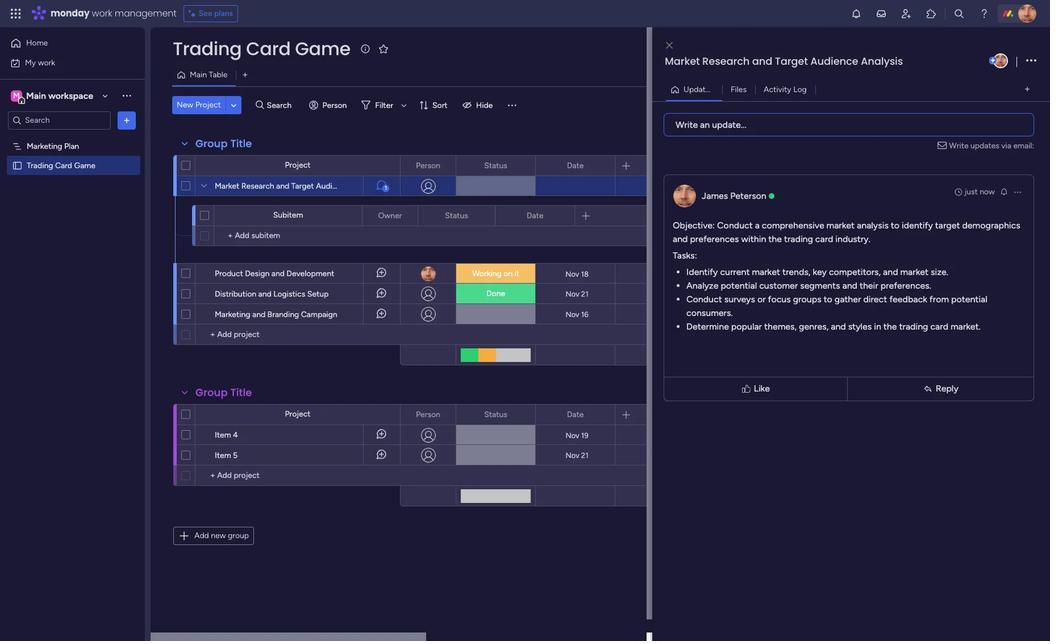 Task type: locate. For each thing, give the bounding box(es) containing it.
reminder image
[[1000, 187, 1009, 196]]

0 vertical spatial nov 21
[[566, 290, 589, 298]]

21 down 19
[[582, 451, 589, 460]]

write inside button
[[676, 119, 698, 130]]

analysis
[[862, 54, 904, 68], [352, 181, 381, 191]]

group title
[[196, 136, 252, 151], [196, 386, 252, 400]]

1 vertical spatial the
[[884, 321, 898, 332]]

1 inside updates / 1 button
[[721, 84, 725, 94]]

2 vertical spatial status field
[[482, 409, 511, 421]]

marketing and branding campaign
[[215, 310, 338, 320]]

industry.
[[836, 233, 871, 244]]

updates
[[971, 141, 1000, 150]]

conduct left "a"
[[718, 220, 753, 231]]

new
[[211, 531, 226, 541]]

1 horizontal spatial 1
[[721, 84, 725, 94]]

trading
[[785, 233, 814, 244], [900, 321, 929, 332]]

analyze
[[687, 280, 719, 291]]

market up preferences.
[[901, 266, 929, 277]]

1 horizontal spatial trading
[[900, 321, 929, 332]]

+ add project text field down 5
[[201, 469, 293, 483]]

Date field
[[565, 160, 587, 172], [524, 210, 547, 222], [565, 409, 587, 421]]

1 vertical spatial group
[[196, 386, 228, 400]]

1 horizontal spatial analysis
[[862, 54, 904, 68]]

1 inside 1 button
[[385, 185, 387, 192]]

3 nov from the top
[[566, 310, 580, 319]]

1 vertical spatial to
[[824, 294, 833, 305]]

0 horizontal spatial the
[[769, 233, 783, 244]]

0 horizontal spatial card
[[816, 233, 834, 244]]

2 vertical spatial date field
[[565, 409, 587, 421]]

add view image
[[1026, 85, 1031, 94]]

2 person field from the top
[[414, 409, 444, 421]]

write for write an update...
[[676, 119, 698, 130]]

0 vertical spatial group title
[[196, 136, 252, 151]]

1 vertical spatial trading
[[27, 161, 53, 170]]

2 vertical spatial person
[[416, 410, 441, 419]]

card down plan at the left of the page
[[55, 161, 72, 170]]

item for item 4
[[215, 430, 231, 440]]

comprehensive
[[763, 220, 825, 231]]

analysis inside field
[[862, 54, 904, 68]]

work for monday
[[92, 7, 112, 20]]

1 vertical spatial market research and target audience analysis
[[215, 181, 381, 191]]

select product image
[[10, 8, 22, 19]]

nov 21
[[566, 290, 589, 298], [566, 451, 589, 460]]

group up item 4
[[196, 386, 228, 400]]

1 vertical spatial write
[[950, 141, 969, 150]]

0 vertical spatial + add project text field
[[201, 328, 293, 342]]

2 nov from the top
[[566, 290, 580, 298]]

direct
[[864, 294, 888, 305]]

marketing left plan at the left of the page
[[27, 141, 62, 151]]

0 vertical spatial date
[[567, 161, 584, 170]]

0 horizontal spatial james peterson image
[[994, 53, 1009, 68]]

0 vertical spatial item
[[215, 430, 231, 440]]

1 vertical spatial item
[[215, 451, 231, 461]]

1 horizontal spatial audience
[[811, 54, 859, 68]]

1 right /
[[721, 84, 725, 94]]

market up customer
[[753, 266, 781, 277]]

1 horizontal spatial options image
[[1014, 187, 1023, 196]]

21 down 18
[[582, 290, 589, 298]]

project for person
[[285, 160, 311, 170]]

it
[[515, 269, 520, 279]]

1 horizontal spatial target
[[776, 54, 809, 68]]

trading card game up add view icon
[[173, 36, 351, 61]]

1 vertical spatial options image
[[1014, 187, 1023, 196]]

0 vertical spatial target
[[776, 54, 809, 68]]

main inside workspace selection element
[[26, 90, 46, 101]]

group title field down angle down image
[[193, 136, 255, 151]]

update...
[[713, 119, 747, 130]]

1 nov from the top
[[566, 270, 580, 278]]

0 horizontal spatial work
[[38, 58, 55, 67]]

1 vertical spatial group title
[[196, 386, 252, 400]]

1 vertical spatial work
[[38, 58, 55, 67]]

group down new project button
[[196, 136, 228, 151]]

research up /
[[703, 54, 750, 68]]

0 vertical spatial market research and target audience analysis
[[665, 54, 904, 68]]

2 title from the top
[[231, 386, 252, 400]]

0 vertical spatial options image
[[121, 115, 133, 126]]

0 vertical spatial the
[[769, 233, 783, 244]]

1 + add project text field from the top
[[201, 328, 293, 342]]

0 vertical spatial date field
[[565, 160, 587, 172]]

options image right reminder image
[[1014, 187, 1023, 196]]

1 nov 21 from the top
[[566, 290, 589, 298]]

files button
[[723, 80, 756, 99]]

0 vertical spatial person field
[[414, 160, 444, 172]]

project for date
[[285, 409, 311, 419]]

james peterson image right help icon on the right top
[[1019, 5, 1037, 23]]

group title field up item 4
[[193, 386, 255, 400]]

like button
[[667, 372, 846, 406]]

card
[[246, 36, 291, 61], [55, 161, 72, 170]]

game
[[295, 36, 351, 61], [74, 161, 95, 170]]

analysis down inbox image
[[862, 54, 904, 68]]

and up subitem
[[276, 181, 290, 191]]

+ Add project text field
[[201, 328, 293, 342], [201, 469, 293, 483]]

1 horizontal spatial research
[[703, 54, 750, 68]]

nov left 16
[[566, 310, 580, 319]]

table
[[209, 70, 228, 80]]

write updates via email:
[[950, 141, 1035, 150]]

group title up item 4
[[196, 386, 252, 400]]

development
[[287, 269, 335, 279]]

0 vertical spatial research
[[703, 54, 750, 68]]

Search field
[[264, 97, 298, 113]]

1 horizontal spatial game
[[295, 36, 351, 61]]

management
[[115, 7, 177, 20]]

0 horizontal spatial target
[[292, 181, 314, 191]]

nov 21 down nov 19
[[566, 451, 589, 460]]

0 vertical spatial project
[[195, 100, 221, 110]]

0 vertical spatial write
[[676, 119, 698, 130]]

+ Add subitem text field
[[220, 229, 311, 243]]

0 horizontal spatial audience
[[316, 181, 350, 191]]

card up add view icon
[[246, 36, 291, 61]]

add
[[194, 531, 209, 541]]

work right my
[[38, 58, 55, 67]]

audience inside field
[[811, 54, 859, 68]]

1 group title from the top
[[196, 136, 252, 151]]

1 horizontal spatial to
[[892, 220, 900, 231]]

preferences.
[[881, 280, 932, 291]]

work
[[92, 7, 112, 20], [38, 58, 55, 67]]

list box
[[0, 134, 145, 329]]

target up subitem
[[292, 181, 314, 191]]

target inside field
[[776, 54, 809, 68]]

item left the 4
[[215, 430, 231, 440]]

trading down feedback
[[900, 321, 929, 332]]

0 vertical spatial card
[[246, 36, 291, 61]]

1 up owner
[[385, 185, 387, 192]]

date for middle date "field"
[[527, 211, 544, 220]]

Group Title field
[[193, 136, 255, 151], [193, 386, 255, 400]]

design
[[245, 269, 270, 279]]

group title for date
[[196, 386, 252, 400]]

home button
[[7, 34, 122, 52]]

options image
[[1027, 53, 1037, 69]]

1 title from the top
[[231, 136, 252, 151]]

nov left 18
[[566, 270, 580, 278]]

marketing
[[27, 141, 62, 151], [215, 310, 251, 320]]

the right within
[[769, 233, 783, 244]]

james peterson
[[702, 190, 767, 201]]

main left table
[[190, 70, 207, 80]]

options image
[[121, 115, 133, 126], [1014, 187, 1023, 196]]

2 vertical spatial status
[[485, 410, 508, 419]]

status field for person
[[482, 409, 511, 421]]

nov 18
[[566, 270, 589, 278]]

Market Research and Target Audience Analysis field
[[663, 54, 988, 69]]

0 vertical spatial 21
[[582, 290, 589, 298]]

target
[[776, 54, 809, 68], [292, 181, 314, 191]]

1 horizontal spatial james peterson image
[[1019, 5, 1037, 23]]

0 vertical spatial 1
[[721, 84, 725, 94]]

group title field for date
[[193, 136, 255, 151]]

Owner field
[[376, 210, 405, 222]]

main table
[[190, 70, 228, 80]]

game down plan at the left of the page
[[74, 161, 95, 170]]

title down angle down image
[[231, 136, 252, 151]]

19
[[582, 431, 589, 440]]

card left market.
[[931, 321, 949, 332]]

write
[[676, 119, 698, 130], [950, 141, 969, 150]]

gather
[[835, 294, 862, 305]]

card left industry. at the top of the page
[[816, 233, 834, 244]]

0 horizontal spatial marketing
[[27, 141, 62, 151]]

write left an
[[676, 119, 698, 130]]

trading right the 'public board' image
[[27, 161, 53, 170]]

just
[[965, 187, 979, 196]]

to left identify
[[892, 220, 900, 231]]

0 horizontal spatial 1
[[385, 185, 387, 192]]

see plans
[[199, 9, 233, 18]]

potential up market.
[[952, 294, 988, 305]]

2 nov 21 from the top
[[566, 451, 589, 460]]

1 vertical spatial target
[[292, 181, 314, 191]]

dapulse addbtn image
[[990, 57, 997, 64]]

distribution
[[215, 289, 257, 299]]

and up activity in the right of the page
[[753, 54, 773, 68]]

dapulse drag 2 image
[[655, 322, 658, 335]]

marketing down distribution
[[215, 310, 251, 320]]

Person field
[[414, 160, 444, 172], [414, 409, 444, 421]]

0 vertical spatial title
[[231, 136, 252, 151]]

0 horizontal spatial potential
[[721, 280, 758, 291]]

main inside button
[[190, 70, 207, 80]]

and up gather
[[843, 280, 858, 291]]

styles
[[849, 321, 873, 332]]

title for person
[[231, 386, 252, 400]]

0 vertical spatial trading
[[173, 36, 242, 61]]

1 horizontal spatial market
[[665, 54, 700, 68]]

james peterson image left options icon
[[994, 53, 1009, 68]]

work for my
[[38, 58, 55, 67]]

1 vertical spatial date
[[527, 211, 544, 220]]

nov for marketing and branding campaign
[[566, 310, 580, 319]]

0 vertical spatial group
[[196, 136, 228, 151]]

Status field
[[482, 160, 511, 172], [443, 210, 471, 222], [482, 409, 511, 421]]

date
[[567, 161, 584, 170], [527, 211, 544, 220], [567, 410, 584, 419]]

0 vertical spatial card
[[816, 233, 834, 244]]

reply
[[936, 383, 959, 394]]

market research and target audience analysis
[[665, 54, 904, 68], [215, 181, 381, 191]]

analysis up owner
[[352, 181, 381, 191]]

market research and target audience analysis up activity log
[[665, 54, 904, 68]]

potential
[[721, 280, 758, 291], [952, 294, 988, 305]]

main for main table
[[190, 70, 207, 80]]

work inside button
[[38, 58, 55, 67]]

title up the 4
[[231, 386, 252, 400]]

trading up main table
[[173, 36, 242, 61]]

via
[[1002, 141, 1012, 150]]

the right in
[[884, 321, 898, 332]]

person
[[323, 100, 347, 110], [416, 161, 441, 170], [416, 410, 441, 419]]

0 vertical spatial status field
[[482, 160, 511, 172]]

identify
[[687, 266, 719, 277]]

0 horizontal spatial options image
[[121, 115, 133, 126]]

1 horizontal spatial market
[[827, 220, 855, 231]]

market up industry. at the top of the page
[[827, 220, 855, 231]]

updates / 1 button
[[667, 80, 725, 99]]

size.
[[931, 266, 949, 277]]

1 group title field from the top
[[193, 136, 255, 151]]

+ add project text field down marketing and branding campaign
[[201, 328, 293, 342]]

nov left 19
[[566, 431, 580, 440]]

1 item from the top
[[215, 430, 231, 440]]

group title down angle down image
[[196, 136, 252, 151]]

updates / 1
[[684, 84, 725, 94]]

an
[[701, 119, 710, 130]]

0 horizontal spatial to
[[824, 294, 833, 305]]

main for main workspace
[[26, 90, 46, 101]]

write left updates
[[950, 141, 969, 150]]

setup
[[307, 289, 329, 299]]

add to favorites image
[[378, 43, 389, 54]]

and down design
[[259, 289, 272, 299]]

0 vertical spatial work
[[92, 7, 112, 20]]

and up tasks:
[[673, 233, 688, 244]]

menu image
[[507, 100, 518, 111]]

1 vertical spatial person field
[[414, 409, 444, 421]]

monday
[[51, 7, 90, 20]]

research inside 'market research and target audience analysis' field
[[703, 54, 750, 68]]

1 horizontal spatial the
[[884, 321, 898, 332]]

1 vertical spatial trading
[[900, 321, 929, 332]]

2 item from the top
[[215, 451, 231, 461]]

item left 5
[[215, 451, 231, 461]]

1 vertical spatial audience
[[316, 181, 350, 191]]

1 group from the top
[[196, 136, 228, 151]]

and up preferences.
[[884, 266, 899, 277]]

distribution and logistics setup
[[215, 289, 329, 299]]

sort
[[433, 100, 448, 110]]

1 horizontal spatial work
[[92, 7, 112, 20]]

1 vertical spatial card
[[55, 161, 72, 170]]

project
[[195, 100, 221, 110], [285, 160, 311, 170], [285, 409, 311, 419]]

james peterson image
[[1019, 5, 1037, 23], [994, 53, 1009, 68]]

work right monday
[[92, 7, 112, 20]]

2 group title field from the top
[[193, 386, 255, 400]]

5 nov from the top
[[566, 451, 580, 460]]

workspace options image
[[121, 90, 133, 101]]

status for person
[[485, 410, 508, 419]]

0 vertical spatial conduct
[[718, 220, 753, 231]]

2 + add project text field from the top
[[201, 469, 293, 483]]

group for person
[[196, 136, 228, 151]]

1 vertical spatial project
[[285, 160, 311, 170]]

0 vertical spatial market
[[665, 54, 700, 68]]

potential up surveys
[[721, 280, 758, 291]]

option
[[0, 136, 145, 138]]

1 vertical spatial game
[[74, 161, 95, 170]]

trading card game down marketing plan
[[27, 161, 95, 170]]

options image down workspace options image
[[121, 115, 133, 126]]

trading card game
[[173, 36, 351, 61], [27, 161, 95, 170]]

see plans button
[[184, 5, 238, 22]]

0 horizontal spatial main
[[26, 90, 46, 101]]

2 group title from the top
[[196, 386, 252, 400]]

0 horizontal spatial game
[[74, 161, 95, 170]]

0 horizontal spatial write
[[676, 119, 698, 130]]

1 vertical spatial main
[[26, 90, 46, 101]]

nov down nov 19
[[566, 451, 580, 460]]

workspace image
[[11, 90, 22, 102]]

1 vertical spatial group title field
[[193, 386, 255, 400]]

audience left 1 button
[[316, 181, 350, 191]]

1 horizontal spatial main
[[190, 70, 207, 80]]

2 vertical spatial date
[[567, 410, 584, 419]]

1 horizontal spatial write
[[950, 141, 969, 150]]

market research and target audience analysis up subitem
[[215, 181, 381, 191]]

nov 21 down nov 18 at the right of page
[[566, 290, 589, 298]]

to down segments
[[824, 294, 833, 305]]

person button
[[305, 96, 354, 114]]

conduct
[[718, 220, 753, 231], [687, 294, 723, 305]]

title for date
[[231, 136, 252, 151]]

nov down nov 18 at the right of page
[[566, 290, 580, 298]]

working
[[473, 269, 502, 279]]

item for item 5
[[215, 451, 231, 461]]

surveys
[[725, 294, 756, 305]]

0 vertical spatial main
[[190, 70, 207, 80]]

main right workspace icon
[[26, 90, 46, 101]]

main table button
[[172, 66, 236, 84]]

filter
[[376, 100, 393, 110]]

2 group from the top
[[196, 386, 228, 400]]

person for second person field from the top of the page
[[416, 410, 441, 419]]

research up subitem
[[242, 181, 274, 191]]

1 vertical spatial research
[[242, 181, 274, 191]]

conduct down analyze
[[687, 294, 723, 305]]

title
[[231, 136, 252, 151], [231, 386, 252, 400]]

target up activity log
[[776, 54, 809, 68]]

audience down notifications image
[[811, 54, 859, 68]]

0 vertical spatial group title field
[[193, 136, 255, 151]]

1 vertical spatial analysis
[[352, 181, 381, 191]]

1 horizontal spatial potential
[[952, 294, 988, 305]]

trading down comprehensive
[[785, 233, 814, 244]]

notifications image
[[851, 8, 863, 19]]

game left show board description image
[[295, 36, 351, 61]]

write for write updates via email:
[[950, 141, 969, 150]]

0 vertical spatial person
[[323, 100, 347, 110]]

market
[[665, 54, 700, 68], [215, 181, 240, 191]]

0 vertical spatial trading
[[785, 233, 814, 244]]

1 vertical spatial nov 21
[[566, 451, 589, 460]]

0 horizontal spatial market
[[753, 266, 781, 277]]



Task type: describe. For each thing, give the bounding box(es) containing it.
arrow down image
[[397, 98, 411, 112]]

key
[[813, 266, 827, 277]]

in
[[875, 321, 882, 332]]

sort button
[[415, 96, 455, 114]]

within
[[742, 233, 767, 244]]

group
[[228, 531, 249, 541]]

0 horizontal spatial market research and target audience analysis
[[215, 181, 381, 191]]

status field for date
[[482, 160, 511, 172]]

game inside list box
[[74, 161, 95, 170]]

demographics
[[963, 220, 1021, 231]]

current
[[721, 266, 750, 277]]

16
[[582, 310, 589, 319]]

add new group button
[[173, 527, 254, 545]]

hide button
[[458, 96, 500, 114]]

v2 search image
[[256, 99, 264, 112]]

Trading Card Game field
[[170, 36, 354, 61]]

peterson
[[731, 190, 767, 201]]

list box containing marketing plan
[[0, 134, 145, 329]]

email:
[[1014, 141, 1035, 150]]

main workspace
[[26, 90, 93, 101]]

determine
[[687, 321, 730, 332]]

1 21 from the top
[[582, 290, 589, 298]]

1 horizontal spatial trading
[[173, 36, 242, 61]]

group title for person
[[196, 136, 252, 151]]

project inside new project button
[[195, 100, 221, 110]]

1 vertical spatial conduct
[[687, 294, 723, 305]]

marketing for marketing plan
[[27, 141, 62, 151]]

like
[[754, 383, 771, 394]]

m
[[13, 91, 20, 100]]

my work
[[25, 58, 55, 67]]

new project
[[177, 100, 221, 110]]

inbox image
[[876, 8, 888, 19]]

consumers.
[[687, 307, 733, 318]]

status for date
[[485, 161, 508, 170]]

activity log button
[[756, 80, 816, 99]]

new
[[177, 100, 194, 110]]

market research and target audience analysis inside field
[[665, 54, 904, 68]]

owner
[[378, 211, 402, 220]]

james
[[702, 190, 729, 201]]

1 vertical spatial status field
[[443, 210, 471, 222]]

0 horizontal spatial analysis
[[352, 181, 381, 191]]

feedback
[[890, 294, 928, 305]]

Search in workspace field
[[24, 114, 95, 127]]

monday work management
[[51, 7, 177, 20]]

activity
[[764, 84, 792, 94]]

apps image
[[926, 8, 938, 19]]

just now link
[[955, 186, 996, 198]]

write an update... button
[[664, 113, 1035, 136]]

just now
[[965, 187, 996, 196]]

1 person field from the top
[[414, 160, 444, 172]]

1 vertical spatial potential
[[952, 294, 988, 305]]

1 vertical spatial status
[[445, 211, 468, 220]]

market.
[[951, 321, 981, 332]]

18
[[581, 270, 589, 278]]

1 vertical spatial james peterson image
[[994, 53, 1009, 68]]

their
[[860, 280, 879, 291]]

item 5
[[215, 451, 238, 461]]

2 horizontal spatial market
[[901, 266, 929, 277]]

nov 19
[[566, 431, 589, 440]]

show board description image
[[359, 43, 372, 55]]

my work button
[[7, 54, 122, 72]]

see
[[199, 9, 212, 18]]

4 nov from the top
[[566, 431, 580, 440]]

workspace selection element
[[11, 89, 95, 104]]

logistics
[[274, 289, 305, 299]]

a
[[756, 220, 760, 231]]

search everything image
[[954, 8, 966, 19]]

help image
[[979, 8, 991, 19]]

nov for item 5
[[566, 451, 580, 460]]

envelope o image
[[939, 140, 950, 152]]

0 vertical spatial game
[[295, 36, 351, 61]]

files
[[731, 84, 747, 94]]

log
[[794, 84, 807, 94]]

0 horizontal spatial market
[[215, 181, 240, 191]]

and inside field
[[753, 54, 773, 68]]

nov for product design and development
[[566, 270, 580, 278]]

and right design
[[272, 269, 285, 279]]

activity log
[[764, 84, 807, 94]]

campaign
[[301, 310, 338, 320]]

and left styles
[[832, 321, 847, 332]]

group for date
[[196, 386, 228, 400]]

1 horizontal spatial card
[[246, 36, 291, 61]]

and down distribution and logistics setup on the left
[[252, 310, 266, 320]]

add new group
[[194, 531, 249, 541]]

4
[[233, 430, 238, 440]]

popular
[[732, 321, 763, 332]]

done
[[487, 289, 506, 299]]

on
[[504, 269, 513, 279]]

0 horizontal spatial trading card game
[[27, 161, 95, 170]]

plans
[[214, 9, 233, 18]]

my
[[25, 58, 36, 67]]

filter button
[[357, 96, 411, 114]]

marketing for marketing and branding campaign
[[215, 310, 251, 320]]

nov 16
[[566, 310, 589, 319]]

0 vertical spatial trading card game
[[173, 36, 351, 61]]

write an update...
[[676, 119, 747, 130]]

add view image
[[243, 71, 248, 79]]

1 vertical spatial date field
[[524, 210, 547, 222]]

1 horizontal spatial card
[[931, 321, 949, 332]]

1 button
[[363, 176, 400, 196]]

themes,
[[765, 321, 797, 332]]

marketing plan
[[27, 141, 79, 151]]

subitem
[[273, 210, 303, 220]]

group title field for person
[[193, 386, 255, 400]]

segments
[[801, 280, 841, 291]]

customer
[[760, 280, 799, 291]]

person inside popup button
[[323, 100, 347, 110]]

updates
[[684, 84, 714, 94]]

tasks:
[[673, 250, 698, 261]]

0 horizontal spatial trading
[[27, 161, 53, 170]]

market inside field
[[665, 54, 700, 68]]

target
[[936, 220, 961, 231]]

workspace
[[48, 90, 93, 101]]

groups
[[794, 294, 822, 305]]

hide
[[476, 100, 493, 110]]

date for top date "field"
[[567, 161, 584, 170]]

angle down image
[[231, 101, 237, 109]]

date for the bottom date "field"
[[567, 410, 584, 419]]

trends,
[[783, 266, 811, 277]]

person for 2nd person field from the bottom of the page
[[416, 161, 441, 170]]

0 horizontal spatial research
[[242, 181, 274, 191]]

objective:
[[673, 220, 715, 231]]

james peterson link
[[702, 190, 767, 201]]

2 21 from the top
[[582, 451, 589, 460]]

close image
[[666, 41, 673, 50]]

new project button
[[172, 96, 226, 114]]

plan
[[64, 141, 79, 151]]

0 horizontal spatial trading
[[785, 233, 814, 244]]

branding
[[268, 310, 299, 320]]

home
[[26, 38, 48, 48]]

public board image
[[12, 160, 23, 171]]

analysis
[[858, 220, 889, 231]]

product design and development
[[215, 269, 335, 279]]

invite members image
[[901, 8, 913, 19]]



Task type: vqa. For each thing, say whether or not it's contained in the screenshot.
bottom Date
yes



